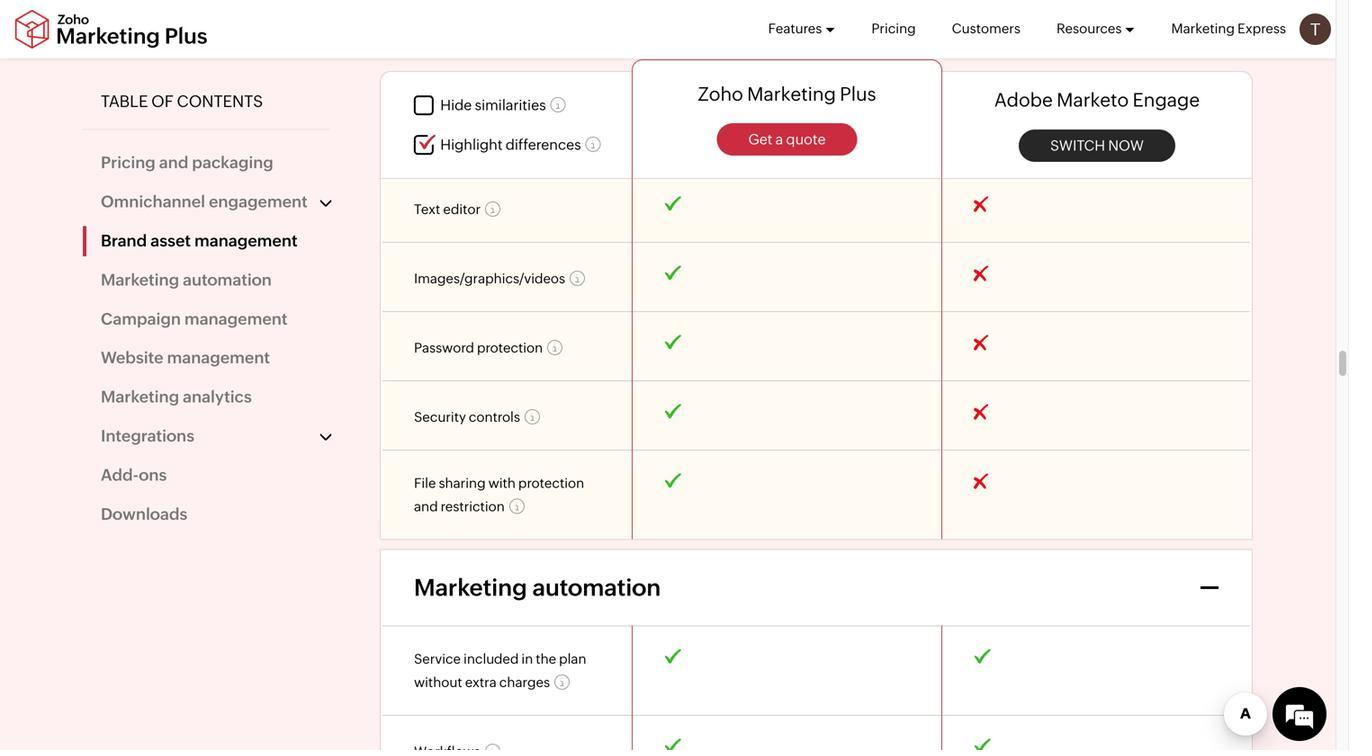 Task type: vqa. For each thing, say whether or not it's contained in the screenshot.
the contents
yes



Task type: describe. For each thing, give the bounding box(es) containing it.
customers link
[[952, 0, 1021, 58]]

features
[[769, 21, 822, 36]]

customers
[[952, 21, 1021, 36]]

0 vertical spatial management
[[194, 232, 298, 250]]

now
[[1109, 137, 1144, 154]]

0 vertical spatial automation
[[183, 271, 272, 289]]

marketo
[[1057, 89, 1129, 111]]

pricing for pricing and packaging
[[101, 154, 156, 172]]

terry turtle image
[[1300, 14, 1332, 45]]

add-ons
[[101, 466, 167, 485]]

brand asset management
[[101, 232, 298, 250]]

management for website management
[[167, 349, 270, 367]]

get a quote link
[[717, 124, 858, 156]]

highlight
[[441, 137, 503, 153]]

omnichannel
[[101, 193, 205, 211]]

plus
[[840, 83, 877, 105]]

switch
[[1051, 137, 1106, 154]]

differences
[[506, 137, 581, 153]]

adobe marketo engage
[[995, 89, 1200, 111]]

highlight differences
[[441, 137, 581, 153]]

switch now link
[[1019, 129, 1176, 162]]

engage
[[1133, 89, 1200, 111]]

omnichannel engagement
[[101, 193, 308, 211]]

zoho marketingplus logo image
[[14, 9, 209, 49]]

get
[[749, 131, 773, 148]]

of
[[151, 92, 174, 111]]

features link
[[769, 0, 836, 58]]

hide
[[441, 97, 472, 114]]

marketing analytics
[[101, 388, 252, 407]]

quote
[[786, 131, 826, 148]]

0 vertical spatial marketing automation
[[101, 271, 272, 289]]

marketing express link
[[1172, 0, 1287, 58]]

engagement
[[209, 193, 308, 211]]

contents
[[177, 92, 263, 111]]

hide similarities
[[441, 97, 546, 114]]

zoho
[[698, 83, 744, 105]]



Task type: locate. For each thing, give the bounding box(es) containing it.
packaging
[[192, 154, 273, 172]]

website management
[[101, 349, 270, 367]]

management
[[194, 232, 298, 250], [184, 310, 288, 328], [167, 349, 270, 367]]

marketing inside marketing express link
[[1172, 21, 1235, 36]]

zoho marketing plus
[[698, 83, 877, 105]]

management down engagement
[[194, 232, 298, 250]]

analytics
[[183, 388, 252, 407]]

switch now
[[1051, 137, 1144, 154]]

management up 'analytics'
[[167, 349, 270, 367]]

management for campaign management
[[184, 310, 288, 328]]

downloads
[[101, 505, 188, 524]]

add-
[[101, 466, 139, 485]]

0 vertical spatial pricing
[[872, 21, 916, 36]]

1 vertical spatial pricing
[[101, 154, 156, 172]]

1 vertical spatial automation
[[533, 575, 661, 602]]

a
[[776, 131, 784, 148]]

get a quote
[[749, 131, 826, 148]]

automation
[[183, 271, 272, 289], [533, 575, 661, 602]]

table of contents
[[101, 92, 263, 111]]

marketing automation
[[101, 271, 272, 289], [414, 575, 661, 602]]

pricing and packaging
[[101, 154, 273, 172]]

similarities
[[475, 97, 546, 114]]

pricing for pricing
[[872, 21, 916, 36]]

pricing up plus
[[872, 21, 916, 36]]

brand
[[101, 232, 147, 250]]

asset
[[151, 232, 191, 250]]

1 vertical spatial marketing automation
[[414, 575, 661, 602]]

integrations
[[101, 427, 195, 446]]

express
[[1238, 21, 1287, 36]]

1 horizontal spatial automation
[[533, 575, 661, 602]]

0 horizontal spatial automation
[[183, 271, 272, 289]]

1 horizontal spatial marketing automation
[[414, 575, 661, 602]]

ons
[[139, 466, 167, 485]]

2 vertical spatial management
[[167, 349, 270, 367]]

management up website management
[[184, 310, 288, 328]]

resources
[[1057, 21, 1122, 36]]

resources link
[[1057, 0, 1136, 58]]

0 horizontal spatial marketing automation
[[101, 271, 272, 289]]

marketing
[[1172, 21, 1235, 36], [747, 83, 836, 105], [101, 271, 179, 289], [101, 388, 179, 407], [414, 575, 527, 602]]

campaign
[[101, 310, 181, 328]]

adobe
[[995, 89, 1053, 111]]

1 horizontal spatial pricing
[[872, 21, 916, 36]]

marketing express
[[1172, 21, 1287, 36]]

0 horizontal spatial pricing
[[101, 154, 156, 172]]

1 vertical spatial management
[[184, 310, 288, 328]]

table
[[101, 92, 148, 111]]

campaign management
[[101, 310, 288, 328]]

pricing link
[[872, 0, 916, 58]]

pricing
[[872, 21, 916, 36], [101, 154, 156, 172]]

pricing left and
[[101, 154, 156, 172]]

website
[[101, 349, 163, 367]]

and
[[159, 154, 188, 172]]



